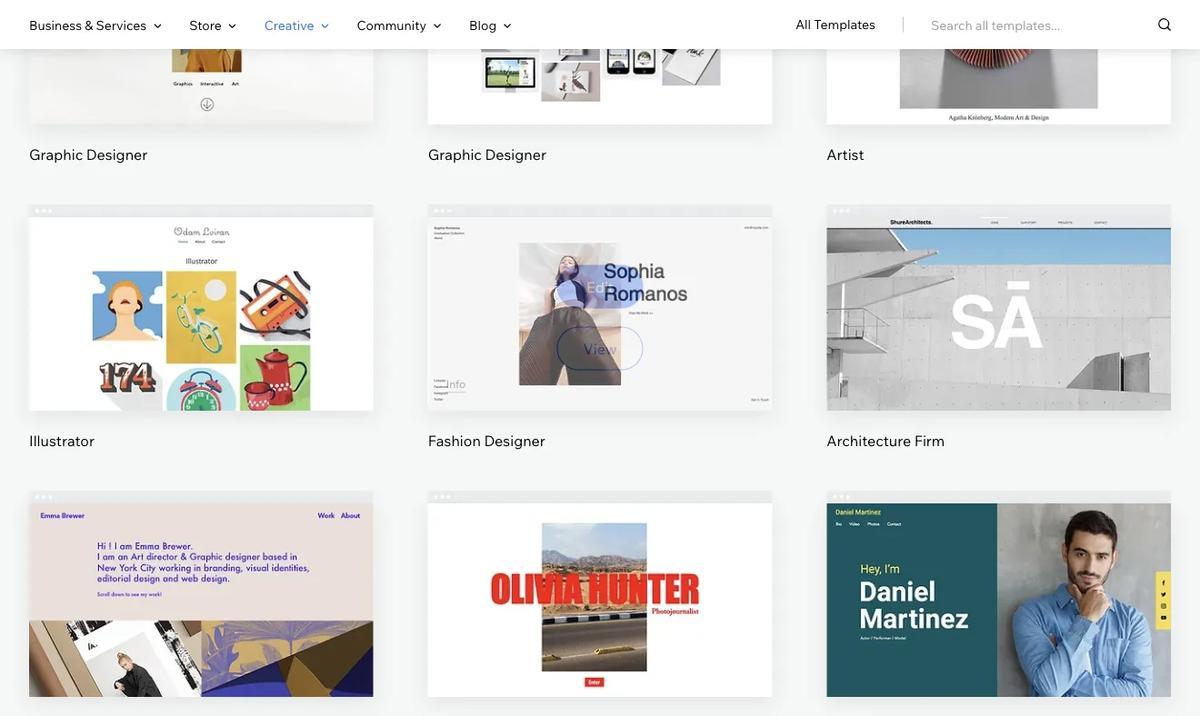 Task type: locate. For each thing, give the bounding box(es) containing it.
1 portfolios website templates - graphic designer image from the left
[[29, 0, 374, 125]]

graphic designer group
[[29, 0, 374, 165], [428, 0, 773, 165]]

1 horizontal spatial graphic designer
[[428, 146, 547, 164]]

portfolios website templates - graphic designer image for 1st graphic designer group from the right
[[428, 0, 773, 125]]

view for view popup button corresponding to portfolios website templates - acting resume image's edit button
[[983, 626, 1016, 645]]

edit button inside the illustrator group
[[158, 265, 245, 309]]

illustrator
[[29, 432, 95, 450]]

categories by subject element
[[29, 0, 512, 49]]

graphic designer
[[29, 146, 148, 164], [428, 146, 547, 164]]

all templates link
[[796, 0, 876, 49]]

illustrator group
[[29, 205, 374, 451]]

edit button
[[158, 265, 245, 309], [557, 265, 644, 309], [956, 265, 1043, 309], [158, 552, 245, 595], [557, 552, 644, 595], [956, 552, 1043, 595]]

services
[[96, 17, 147, 33]]

2 graphic designer from the left
[[428, 146, 547, 164]]

designer
[[86, 146, 148, 164], [485, 146, 547, 164], [484, 432, 546, 450]]

2 graphic designer group from the left
[[428, 0, 773, 165]]

edit button for view popup button inside the 'fashion designer' 'group'
[[557, 265, 644, 309]]

view button inside the illustrator group
[[158, 327, 245, 371]]

edit button for "portfolios website templates - photojournalist" view popup button
[[557, 552, 644, 595]]

edit inside architecture firm group
[[986, 278, 1013, 296]]

graphic designer for first graphic designer group
[[29, 146, 148, 164]]

edit button inside architecture firm group
[[956, 265, 1043, 309]]

store
[[189, 17, 222, 33]]

fashion
[[428, 432, 481, 450]]

view for edit button in 'fashion designer' 'group'
[[584, 340, 617, 358]]

designer inside 'group'
[[484, 432, 546, 450]]

portfolios website templates - graphic designer image
[[29, 0, 374, 125], [428, 0, 773, 125]]

portfolios website templates - art director image
[[29, 504, 374, 698]]

edit inside 'fashion designer' 'group'
[[587, 278, 614, 296]]

business
[[29, 17, 82, 33]]

1 graphic designer from the left
[[29, 146, 148, 164]]

portfolios website templates - photojournalist image
[[428, 504, 773, 698]]

edit button for view popup button in the architecture firm group
[[956, 265, 1043, 309]]

portfolios website templates - fashion designer image
[[428, 217, 773, 411]]

0 horizontal spatial graphic
[[29, 146, 83, 164]]

1 graphic from the left
[[29, 146, 83, 164]]

view button for "portfolios website templates - photojournalist"
[[557, 614, 644, 657]]

view for edit button associated with "portfolios website templates - photojournalist" view popup button
[[584, 626, 617, 645]]

view inside 'fashion designer' 'group'
[[584, 340, 617, 358]]

artist
[[827, 146, 865, 164]]

0 horizontal spatial portfolios website templates - graphic designer image
[[29, 0, 374, 125]]

edit for view popup button corresponding to portfolios website templates - acting resume image's edit button
[[986, 565, 1013, 583]]

graphic for first graphic designer group
[[29, 146, 83, 164]]

architecture firm group
[[827, 205, 1172, 451]]

0 horizontal spatial graphic designer
[[29, 146, 148, 164]]

fashion designer
[[428, 432, 546, 450]]

edit
[[188, 278, 215, 296], [587, 278, 614, 296], [986, 278, 1013, 296], [188, 565, 215, 583], [587, 565, 614, 583], [986, 565, 1013, 583]]

artist group
[[827, 0, 1172, 165]]

view for edit button in the architecture firm group
[[983, 340, 1016, 358]]

edit inside the illustrator group
[[188, 278, 215, 296]]

none search field inside the categories. use the left and right arrow keys to navigate the menu element
[[932, 0, 1172, 49]]

2 graphic from the left
[[428, 146, 482, 164]]

view button inside architecture firm group
[[956, 327, 1043, 371]]

view
[[185, 53, 218, 71], [584, 53, 617, 71], [983, 53, 1016, 71], [185, 340, 218, 358], [584, 340, 617, 358], [983, 340, 1016, 358], [185, 626, 218, 645], [584, 626, 617, 645], [983, 626, 1016, 645]]

1 horizontal spatial graphic
[[428, 146, 482, 164]]

1 horizontal spatial graphic designer group
[[428, 0, 773, 165]]

Search search field
[[932, 0, 1172, 49]]

edit button for view popup button corresponding to portfolios website templates - acting resume image
[[956, 552, 1043, 595]]

edit button for view popup button for portfolios website templates - art director image
[[158, 552, 245, 595]]

view inside the illustrator group
[[185, 340, 218, 358]]

portfolios website templates - artist image
[[827, 0, 1172, 125]]

None search field
[[932, 0, 1172, 49]]

view button for portfolios website templates - illustrator image on the left of page
[[158, 327, 245, 371]]

view inside artist group
[[983, 53, 1016, 71]]

view inside architecture firm group
[[983, 340, 1016, 358]]

0 horizontal spatial graphic designer group
[[29, 0, 374, 165]]

view button
[[158, 40, 245, 84], [557, 40, 644, 84], [956, 40, 1043, 84], [158, 327, 245, 371], [557, 327, 644, 371], [956, 327, 1043, 371], [158, 614, 245, 657], [557, 614, 644, 657], [956, 614, 1043, 657]]

graphic
[[29, 146, 83, 164], [428, 146, 482, 164]]

architecture firm
[[827, 432, 946, 450]]

business & services
[[29, 17, 147, 33]]

view button inside 'fashion designer' 'group'
[[557, 327, 644, 371]]

edit for edit button in the the illustrator group
[[188, 278, 215, 296]]

edit button inside 'fashion designer' 'group'
[[557, 265, 644, 309]]

1 horizontal spatial portfolios website templates - graphic designer image
[[428, 0, 773, 125]]

categories. use the left and right arrow keys to navigate the menu element
[[0, 0, 1201, 49]]

view button for portfolios website templates - fashion designer image
[[557, 327, 644, 371]]

2 portfolios website templates - graphic designer image from the left
[[428, 0, 773, 125]]



Task type: vqa. For each thing, say whether or not it's contained in the screenshot.
DESIGNER within the group
yes



Task type: describe. For each thing, give the bounding box(es) containing it.
templates
[[814, 16, 876, 32]]

designer for 'fashion designer' 'group'
[[484, 432, 546, 450]]

architecture
[[827, 432, 912, 450]]

portfolios website templates - graphic designer image for first graphic designer group
[[29, 0, 374, 125]]

creative
[[265, 17, 314, 33]]

view for edit button in the the illustrator group
[[185, 340, 218, 358]]

portfolios website templates - acting resume image
[[827, 504, 1172, 698]]

edit for edit button in the architecture firm group
[[986, 278, 1013, 296]]

designer for 1st graphic designer group from the right
[[485, 146, 547, 164]]

blog
[[470, 17, 497, 33]]

edit for edit button in 'fashion designer' 'group'
[[587, 278, 614, 296]]

edit for edit button associated with "portfolios website templates - photojournalist" view popup button
[[587, 565, 614, 583]]

edit for edit button related to view popup button for portfolios website templates - art director image
[[188, 565, 215, 583]]

edit button for view popup button inside the the illustrator group
[[158, 265, 245, 309]]

fashion designer group
[[428, 205, 773, 451]]

view button inside artist group
[[956, 40, 1043, 84]]

designer for first graphic designer group
[[86, 146, 148, 164]]

graphic for 1st graphic designer group from the right
[[428, 146, 482, 164]]

graphic designer for 1st graphic designer group from the right
[[428, 146, 547, 164]]

view for edit button related to view popup button for portfolios website templates - art director image
[[185, 626, 218, 645]]

1 graphic designer group from the left
[[29, 0, 374, 165]]

portfolios website templates - architecture firm image
[[827, 217, 1172, 411]]

all templates
[[796, 16, 876, 32]]

view button for portfolios website templates - art director image
[[158, 614, 245, 657]]

view button for portfolios website templates - acting resume image
[[956, 614, 1043, 657]]

view button for portfolios website templates - architecture firm image
[[956, 327, 1043, 371]]

firm
[[915, 432, 946, 450]]

community
[[357, 17, 427, 33]]

portfolios website templates - illustrator image
[[29, 217, 374, 411]]

&
[[85, 17, 93, 33]]

all
[[796, 16, 812, 32]]



